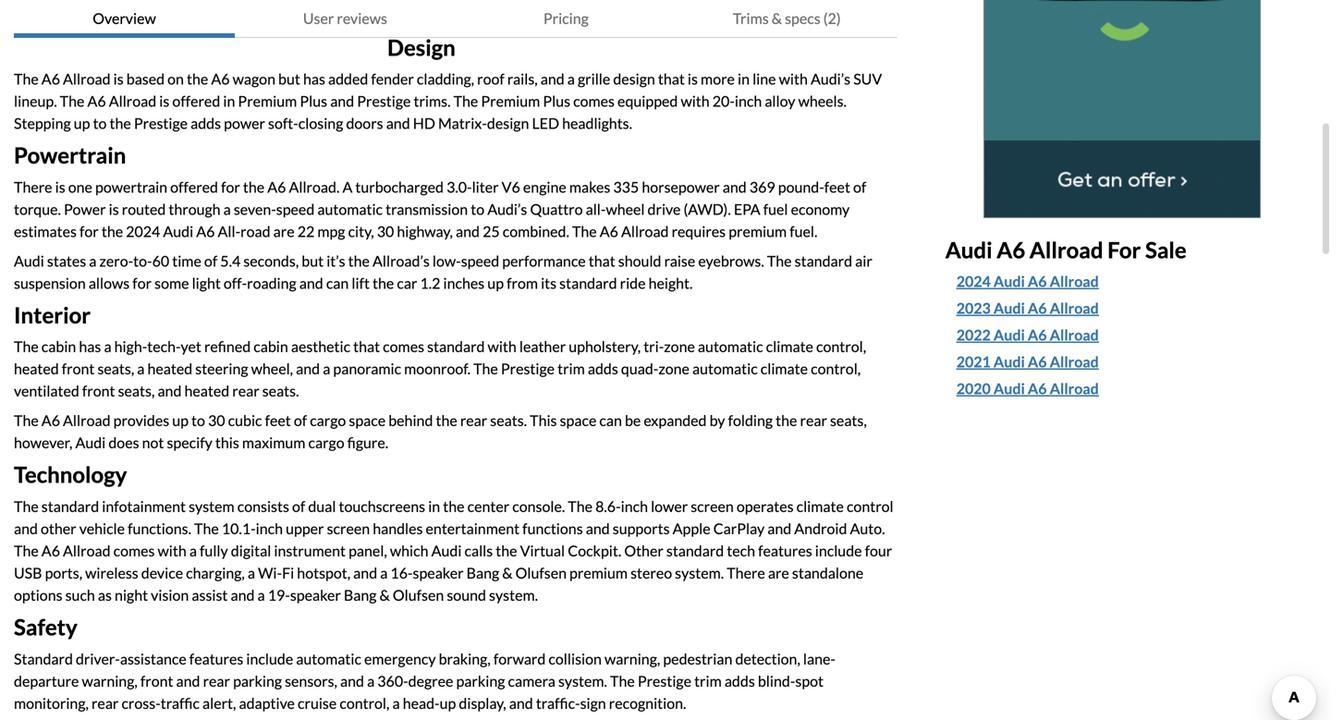 Task type: describe. For each thing, give the bounding box(es) containing it.
the a6 allroad provides up to 30 cubic feet of cargo space behind the rear seats. this space can be expanded by folding the rear seats, however, audi does not specify this maximum cargo figure.
[[14, 412, 867, 452]]

center
[[467, 497, 510, 515]]

1 space from the left
[[349, 412, 386, 430]]

& inside tab
[[772, 9, 782, 27]]

cockpit.
[[568, 542, 622, 560]]

apple
[[673, 520, 711, 538]]

comes inside the standard infotainment system consists of dual touchscreens in the center console. the 8.6-inch lower screen operates climate control and other vehicle functions. the 10.1-inch upper screen handles entertainment functions and supports apple carplay and android auto. the a6 allroad comes with a fully digital instrument panel, which audi calls the virtual cockpit. other standard tech features include four usb ports, wireless device charging, a wi-fi hotspot, and a 16-speaker bang & olufsen premium stereo system. there are standalone options such as night vision assist and a 19-speaker bang & olufsen sound system.
[[113, 542, 155, 560]]

has inside the a6 allroad is based on the a6 wagon but has added fender cladding, roof rails, and a grille design that is more in line with audi's suv lineup. the a6 allroad is offered in premium plus and prestige trims. the premium plus comes equipped with 20-inch alloy wheels. stepping up to the prestige adds power soft-closing doors and hd matrix-design led headlights.
[[303, 70, 325, 88]]

up inside the a6 allroad provides up to 30 cubic feet of cargo space behind the rear seats. this space can be expanded by folding the rear seats, however, audi does not specify this maximum cargo figure.
[[172, 412, 189, 430]]

a6 up powertrain
[[87, 92, 106, 110]]

safety
[[14, 614, 77, 640]]

requires
[[672, 222, 726, 240]]

height.
[[649, 274, 693, 292]]

0 vertical spatial speaker
[[413, 564, 464, 582]]

raise
[[664, 252, 696, 270]]

a left 16- on the bottom left of page
[[380, 564, 388, 582]]

of inside there is one powertrain offered for the a6 allroad. a turbocharged 3.0-liter v6 engine makes 335 horsepower and 369 pound-feet of torque. power is routed through a seven-speed automatic transmission to audi's quattro all-wheel drive (awd). epa fuel economy estimates for the 2024 audi a6 all-road are 22 mpg city, 30 highway, and 25 combined. the a6 allroad requires premium fuel.
[[853, 178, 867, 196]]

a6 right 2021
[[1028, 353, 1047, 371]]

a6 up seven-
[[267, 178, 286, 196]]

0 vertical spatial control,
[[816, 338, 866, 356]]

android
[[794, 520, 847, 538]]

and left other
[[14, 520, 38, 538]]

tri-
[[644, 338, 664, 356]]

the right calls
[[496, 542, 517, 560]]

fully
[[200, 542, 228, 560]]

alert,
[[202, 694, 236, 712]]

lift
[[352, 274, 370, 292]]

light
[[192, 274, 221, 292]]

a inside audi states a zero-to-60 time of 5.4 seconds, but it's the allroad's low-speed performance that should raise eyebrows. the standard air suspension allows for some light off-roading and can lift the car 1.2 inches up from its standard ride height.
[[89, 252, 97, 270]]

feet inside the a6 allroad provides up to 30 cubic feet of cargo space behind the rear seats. this space can be expanded by folding the rear seats, however, audi does not specify this maximum cargo figure.
[[265, 412, 291, 430]]

16-
[[391, 564, 413, 582]]

2 cabin from the left
[[254, 338, 288, 356]]

8.6-
[[596, 497, 621, 515]]

the up lineup. on the top
[[14, 70, 39, 88]]

headlights.
[[562, 114, 632, 132]]

advertisement region
[[984, 0, 1261, 218]]

rear right folding on the right of the page
[[800, 412, 827, 430]]

head-
[[403, 694, 440, 712]]

the inside the a6 allroad provides up to 30 cubic feet of cargo space behind the rear seats. this space can be expanded by folding the rear seats, however, audi does not specify this maximum cargo figure.
[[14, 412, 39, 430]]

2024 inside there is one powertrain offered for the a6 allroad. a turbocharged 3.0-liter v6 engine makes 335 horsepower and 369 pound-feet of torque. power is routed through a seven-speed automatic transmission to audi's quattro all-wheel drive (awd). epa fuel economy estimates for the 2024 audi a6 all-road are 22 mpg city, 30 highway, and 25 combined. the a6 allroad requires premium fuel.
[[126, 222, 160, 240]]

turbocharged
[[355, 178, 444, 196]]

standard up other
[[41, 497, 99, 515]]

of inside audi states a zero-to-60 time of 5.4 seconds, but it's the allroad's low-speed performance that should raise eyebrows. the standard air suspension allows for some light off-roading and can lift the car 1.2 inches up from its standard ride height.
[[204, 252, 217, 270]]

however,
[[14, 434, 72, 452]]

1 vertical spatial cargo
[[308, 434, 345, 452]]

1 vertical spatial bang
[[344, 586, 377, 604]]

sign
[[580, 694, 606, 712]]

offered inside there is one powertrain offered for the a6 allroad. a turbocharged 3.0-liter v6 engine makes 335 horsepower and 369 pound-feet of torque. power is routed through a seven-speed automatic transmission to audi's quattro all-wheel drive (awd). epa fuel economy estimates for the 2024 audi a6 all-road are 22 mpg city, 30 highway, and 25 combined. the a6 allroad requires premium fuel.
[[170, 178, 218, 196]]

for
[[1108, 237, 1141, 263]]

some
[[155, 274, 189, 292]]

0 horizontal spatial for
[[80, 222, 99, 240]]

audi inside there is one powertrain offered for the a6 allroad. a turbocharged 3.0-liter v6 engine makes 335 horsepower and 369 pound-feet of torque. power is routed through a seven-speed automatic transmission to audi's quattro all-wheel drive (awd). epa fuel economy estimates for the 2024 audi a6 all-road are 22 mpg city, 30 highway, and 25 combined. the a6 allroad requires premium fuel.
[[163, 222, 193, 240]]

epa
[[734, 200, 761, 218]]

the left 8.6-
[[568, 497, 593, 515]]

audi right 2022
[[994, 326, 1025, 344]]

offered inside the a6 allroad is based on the a6 wagon but has added fender cladding, roof rails, and a grille design that is more in line with audi's suv lineup. the a6 allroad is offered in premium plus and prestige trims. the premium plus comes equipped with 20-inch alloy wheels. stepping up to the prestige adds power soft-closing doors and hd matrix-design led headlights.
[[172, 92, 220, 110]]

can inside audi states a zero-to-60 time of 5.4 seconds, but it's the allroad's low-speed performance that should raise eyebrows. the standard air suspension allows for some light off-roading and can lift the car 1.2 inches up from its standard ride height.
[[326, 274, 349, 292]]

heated down steering
[[184, 382, 229, 400]]

the up entertainment
[[443, 497, 465, 515]]

a6 right the 2023 at the top right
[[1028, 299, 1047, 317]]

braking,
[[439, 650, 491, 668]]

1 vertical spatial in
[[223, 92, 235, 110]]

doors
[[346, 114, 383, 132]]

2023
[[957, 299, 991, 317]]

is left based
[[113, 70, 124, 88]]

a6 inside the a6 allroad provides up to 30 cubic feet of cargo space behind the rear seats. this space can be expanded by folding the rear seats, however, audi does not specify this maximum cargo figure.
[[41, 412, 60, 430]]

stereo
[[631, 564, 672, 582]]

1 vertical spatial seats,
[[118, 382, 155, 400]]

to inside there is one powertrain offered for the a6 allroad. a turbocharged 3.0-liter v6 engine makes 335 horsepower and 369 pound-feet of torque. power is routed through a seven-speed automatic transmission to audi's quattro all-wheel drive (awd). epa fuel economy estimates for the 2024 audi a6 all-road are 22 mpg city, 30 highway, and 25 combined. the a6 allroad requires premium fuel.
[[471, 200, 485, 218]]

trims & specs (2)
[[733, 9, 841, 27]]

upper
[[286, 520, 324, 538]]

a left high-
[[104, 338, 111, 356]]

0 vertical spatial in
[[738, 70, 750, 88]]

and left 25 in the left of the page
[[456, 222, 480, 240]]

yet
[[181, 338, 201, 356]]

maximum
[[242, 434, 306, 452]]

the right behind
[[436, 412, 457, 430]]

control, inside standard driver-assistance features include automatic emergency braking, forward collision warning, pedestrian detection, lane- departure warning, front and rear parking sensors, and a 360-degree parking camera system. the prestige trim adds blind-spot monitoring, rear cross-traffic alert, adaptive cruise control, a head-up display, and traffic-sign recognition.
[[340, 694, 390, 712]]

2022 audi a6 allroad link down for
[[957, 324, 1299, 346]]

0 horizontal spatial olufsen
[[393, 586, 444, 604]]

0 horizontal spatial system.
[[489, 586, 538, 604]]

60
[[152, 252, 169, 270]]

0 vertical spatial climate
[[766, 338, 814, 356]]

allroad inside the standard infotainment system consists of dual touchscreens in the center console. the 8.6-inch lower screen operates climate control and other vehicle functions. the 10.1-inch upper screen handles entertainment functions and supports apple carplay and android auto. the a6 allroad comes with a fully digital instrument panel, which audi calls the virtual cockpit. other standard tech features include four usb ports, wireless device charging, a wi-fi hotspot, and a 16-speaker bang & olufsen premium stereo system. there are standalone options such as night vision assist and a 19-speaker bang & olufsen sound system.
[[63, 542, 111, 560]]

there inside the standard infotainment system consists of dual touchscreens in the center console. the 8.6-inch lower screen operates climate control and other vehicle functions. the 10.1-inch upper screen handles entertainment functions and supports apple carplay and android auto. the a6 allroad comes with a fully digital instrument panel, which audi calls the virtual cockpit. other standard tech features include four usb ports, wireless device charging, a wi-fi hotspot, and a 16-speaker bang & olufsen premium stereo system. there are standalone options such as night vision assist and a 19-speaker bang & olufsen sound system.
[[727, 564, 765, 582]]

cross-
[[122, 694, 161, 712]]

the up matrix-
[[454, 92, 478, 110]]

2024 inside 2024 audi a6 allroad 2023 audi a6 allroad 2022 audi a6 allroad 2021 audi a6 allroad 2020 audi a6 allroad
[[957, 272, 991, 290]]

2024 audi a6 allroad link down audi a6 allroad for sale
[[957, 271, 1099, 293]]

2 horizontal spatial for
[[221, 178, 240, 196]]

wagon
[[233, 70, 275, 88]]

a inside there is one powertrain offered for the a6 allroad. a turbocharged 3.0-liter v6 engine makes 335 horsepower and 369 pound-feet of torque. power is routed through a seven-speed automatic transmission to audi's quattro all-wheel drive (awd). epa fuel economy estimates for the 2024 audi a6 all-road are 22 mpg city, 30 highway, and 25 combined. the a6 allroad requires premium fuel.
[[223, 200, 231, 218]]

the right lineup. on the top
[[60, 92, 85, 110]]

and down panel,
[[353, 564, 377, 582]]

2024 audi a6 allroad link down for
[[957, 271, 1299, 293]]

with up alloy
[[779, 70, 808, 88]]

fender
[[371, 70, 414, 88]]

cubic
[[228, 412, 262, 430]]

and up provides
[[158, 382, 182, 400]]

a6 down the all-
[[600, 222, 618, 240]]

2 space from the left
[[560, 412, 597, 430]]

blind-
[[758, 672, 795, 690]]

virtual
[[520, 542, 565, 560]]

drive
[[648, 200, 681, 218]]

a left 360-
[[367, 672, 375, 690]]

leather
[[519, 338, 566, 356]]

rear inside the cabin has a high-tech-yet refined cabin aesthetic that comes standard with leather upholstery, tri-zone automatic climate control, heated front seats, a heated steering wheel, and a panoramic moonroof. the prestige trim adds quad-zone automatic climate control, ventilated front seats, and heated rear seats.
[[232, 382, 259, 400]]

22
[[297, 222, 315, 240]]

makes
[[569, 178, 611, 196]]

torque.
[[14, 200, 61, 218]]

heated up ventilated
[[14, 360, 59, 378]]

has inside the cabin has a high-tech-yet refined cabin aesthetic that comes standard with leather upholstery, tri-zone automatic climate control, heated front seats, a heated steering wheel, and a panoramic moonroof. the prestige trim adds quad-zone automatic climate control, ventilated front seats, and heated rear seats.
[[79, 338, 101, 356]]

audi right 2021
[[994, 353, 1025, 371]]

rear left "cross-"
[[92, 694, 119, 712]]

30 inside the a6 allroad provides up to 30 cubic feet of cargo space behind the rear seats. this space can be expanded by folding the rear seats, however, audi does not specify this maximum cargo figure.
[[208, 412, 225, 430]]

(2)
[[824, 9, 841, 27]]

and up traffic
[[176, 672, 200, 690]]

reviews
[[337, 9, 387, 27]]

audi up the 2023 at the top right
[[946, 237, 993, 263]]

pedestrian
[[663, 650, 733, 668]]

allroad inside there is one powertrain offered for the a6 allroad. a turbocharged 3.0-liter v6 engine makes 335 horsepower and 369 pound-feet of torque. power is routed through a seven-speed automatic transmission to audi's quattro all-wheel drive (awd). epa fuel economy estimates for the 2024 audi a6 all-road are 22 mpg city, 30 highway, and 25 combined. the a6 allroad requires premium fuel.
[[621, 222, 669, 240]]

is left 'one'
[[55, 178, 65, 196]]

standard right 'its'
[[560, 274, 617, 292]]

a6 down audi a6 allroad for sale
[[1028, 272, 1047, 290]]

0 vertical spatial front
[[62, 360, 95, 378]]

the up the zero- on the top of the page
[[102, 222, 123, 240]]

added
[[328, 70, 368, 88]]

tech-
[[147, 338, 181, 356]]

2 premium from the left
[[481, 92, 540, 110]]

the down based
[[110, 114, 131, 132]]

the right on
[[187, 70, 208, 88]]

2 plus from the left
[[543, 92, 571, 110]]

a down "aesthetic"
[[323, 360, 330, 378]]

0 vertical spatial seats,
[[98, 360, 134, 378]]

charging,
[[186, 564, 245, 582]]

as
[[98, 586, 112, 604]]

2023 audi a6 allroad link up 2022
[[957, 297, 1099, 320]]

vehicle
[[79, 520, 125, 538]]

and left 360-
[[340, 672, 364, 690]]

rear up alert,
[[203, 672, 230, 690]]

a left wi-
[[248, 564, 255, 582]]

1 vertical spatial zone
[[659, 360, 690, 378]]

a6 up lineup. on the top
[[41, 70, 60, 88]]

other
[[41, 520, 76, 538]]

suv
[[854, 70, 882, 88]]

there inside there is one powertrain offered for the a6 allroad. a turbocharged 3.0-liter v6 engine makes 335 horsepower and 369 pound-feet of torque. power is routed through a seven-speed automatic transmission to audi's quattro all-wheel drive (awd). epa fuel economy estimates for the 2024 audi a6 all-road are 22 mpg city, 30 highway, and 25 combined. the a6 allroad requires premium fuel.
[[14, 178, 52, 196]]

is down powertrain
[[109, 200, 119, 218]]

0 horizontal spatial design
[[487, 114, 529, 132]]

off-
[[224, 274, 247, 292]]

powertrain
[[95, 178, 167, 196]]

powertrain
[[14, 142, 126, 168]]

audi inside audi states a zero-to-60 time of 5.4 seconds, but it's the allroad's low-speed performance that should raise eyebrows. the standard air suspension allows for some light off-roading and can lift the car 1.2 inches up from its standard ride height.
[[14, 252, 44, 270]]

device
[[141, 564, 183, 582]]

standard down fuel.
[[795, 252, 852, 270]]

routed
[[122, 200, 166, 218]]

the down technology
[[14, 497, 39, 515]]

1 parking from the left
[[233, 672, 282, 690]]

the up seven-
[[243, 178, 265, 196]]

calls
[[465, 542, 493, 560]]

standard inside the cabin has a high-tech-yet refined cabin aesthetic that comes standard with leather upholstery, tri-zone automatic climate control, heated front seats, a heated steering wheel, and a panoramic moonroof. the prestige trim adds quad-zone automatic climate control, ventilated front seats, and heated rear seats.
[[427, 338, 485, 356]]

features inside standard driver-assistance features include automatic emergency braking, forward collision warning, pedestrian detection, lane- departure warning, front and rear parking sensors, and a 360-degree parking camera system. the prestige trim adds blind-spot monitoring, rear cross-traffic alert, adaptive cruise control, a head-up display, and traffic-sign recognition.
[[189, 650, 243, 668]]

emergency
[[364, 650, 436, 668]]

a
[[342, 178, 353, 196]]

1 vertical spatial climate
[[761, 360, 808, 378]]

and up cockpit.
[[586, 520, 610, 538]]

that inside the a6 allroad is based on the a6 wagon but has added fender cladding, roof rails, and a grille design that is more in line with audi's suv lineup. the a6 allroad is offered in premium plus and prestige trims. the premium plus comes equipped with 20-inch alloy wheels. stepping up to the prestige adds power soft-closing doors and hd matrix-design led headlights.
[[658, 70, 685, 88]]

and down camera
[[509, 694, 533, 712]]

automatic inside standard driver-assistance features include automatic emergency braking, forward collision warning, pedestrian detection, lane- departure warning, front and rear parking sensors, and a 360-degree parking camera system. the prestige trim adds blind-spot monitoring, rear cross-traffic alert, adaptive cruise control, a head-up display, and traffic-sign recognition.
[[296, 650, 361, 668]]

335
[[613, 178, 639, 196]]

comes inside the a6 allroad is based on the a6 wagon but has added fender cladding, roof rails, and a grille design that is more in line with audi's suv lineup. the a6 allroad is offered in premium plus and prestige trims. the premium plus comes equipped with 20-inch alloy wheels. stepping up to the prestige adds power soft-closing doors and hd matrix-design led headlights.
[[573, 92, 615, 110]]

the right folding on the right of the page
[[776, 412, 797, 430]]

with left "20-"
[[681, 92, 710, 110]]

collision
[[549, 650, 602, 668]]

1 premium from the left
[[238, 92, 297, 110]]

panel,
[[349, 542, 387, 560]]

with inside the cabin has a high-tech-yet refined cabin aesthetic that comes standard with leather upholstery, tri-zone automatic climate control, heated front seats, a heated steering wheel, and a panoramic moonroof. the prestige trim adds quad-zone automatic climate control, ventilated front seats, and heated rear seats.
[[488, 338, 517, 356]]

the down interior
[[14, 338, 39, 356]]

a6 inside the standard infotainment system consists of dual touchscreens in the center console. the 8.6-inch lower screen operates climate control and other vehicle functions. the 10.1-inch upper screen handles entertainment functions and supports apple carplay and android auto. the a6 allroad comes with a fully digital instrument panel, which audi calls the virtual cockpit. other standard tech features include four usb ports, wireless device charging, a wi-fi hotspot, and a 16-speaker bang & olufsen premium stereo system. there are standalone options such as night vision assist and a 19-speaker bang & olufsen sound system.
[[41, 542, 60, 560]]

mpg
[[317, 222, 345, 240]]

1 vertical spatial control,
[[811, 360, 861, 378]]

highway,
[[397, 222, 453, 240]]

a6 right 2022
[[1028, 326, 1047, 344]]

1 vertical spatial warning,
[[82, 672, 138, 690]]

comes inside the cabin has a high-tech-yet refined cabin aesthetic that comes standard with leather upholstery, tri-zone automatic climate control, heated front seats, a heated steering wheel, and a panoramic moonroof. the prestige trim adds quad-zone automatic climate control, ventilated front seats, and heated rear seats.
[[383, 338, 424, 356]]

prestige inside the cabin has a high-tech-yet refined cabin aesthetic that comes standard with leather upholstery, tri-zone automatic climate control, heated front seats, a heated steering wheel, and a panoramic moonroof. the prestige trim adds quad-zone automatic climate control, ventilated front seats, and heated rear seats.
[[501, 360, 555, 378]]

the inside audi states a zero-to-60 time of 5.4 seconds, but it's the allroad's low-speed performance that should raise eyebrows. the standard air suspension allows for some light off-roading and can lift the car 1.2 inches up from its standard ride height.
[[767, 252, 792, 270]]

estimates
[[14, 222, 77, 240]]

30 inside there is one powertrain offered for the a6 allroad. a turbocharged 3.0-liter v6 engine makes 335 horsepower and 369 pound-feet of torque. power is routed through a seven-speed automatic transmission to audi's quattro all-wheel drive (awd). epa fuel economy estimates for the 2024 audi a6 all-road are 22 mpg city, 30 highway, and 25 combined. the a6 allroad requires premium fuel.
[[377, 222, 394, 240]]

ports,
[[45, 564, 82, 582]]

but inside audi states a zero-to-60 time of 5.4 seconds, but it's the allroad's low-speed performance that should raise eyebrows. the standard air suspension allows for some light off-roading and can lift the car 1.2 inches up from its standard ride height.
[[302, 252, 324, 270]]

the up usb
[[14, 542, 39, 560]]

2020
[[957, 380, 991, 398]]

a6 left "wagon"
[[211, 70, 230, 88]]

include inside standard driver-assistance features include automatic emergency braking, forward collision warning, pedestrian detection, lane- departure warning, front and rear parking sensors, and a 360-degree parking camera system. the prestige trim adds blind-spot monitoring, rear cross-traffic alert, adaptive cruise control, a head-up display, and traffic-sign recognition.
[[246, 650, 293, 668]]

infotainment
[[102, 497, 186, 515]]

air
[[855, 252, 873, 270]]

audi inside the a6 allroad provides up to 30 cubic feet of cargo space behind the rear seats. this space can be expanded by folding the rear seats, however, audi does not specify this maximum cargo figure.
[[75, 434, 106, 452]]

fuel.
[[790, 222, 818, 240]]

specs
[[785, 9, 821, 27]]

a inside the a6 allroad is based on the a6 wagon but has added fender cladding, roof rails, and a grille design that is more in line with audi's suv lineup. the a6 allroad is offered in premium plus and prestige trims. the premium plus comes equipped with 20-inch alloy wheels. stepping up to the prestige adds power soft-closing doors and hd matrix-design led headlights.
[[567, 70, 575, 88]]

trim inside standard driver-assistance features include automatic emergency braking, forward collision warning, pedestrian detection, lane- departure warning, front and rear parking sensors, and a 360-degree parking camera system. the prestige trim adds blind-spot monitoring, rear cross-traffic alert, adaptive cruise control, a head-up display, and traffic-sign recognition.
[[694, 672, 722, 690]]

that inside the cabin has a high-tech-yet refined cabin aesthetic that comes standard with leather upholstery, tri-zone automatic climate control, heated front seats, a heated steering wheel, and a panoramic moonroof. the prestige trim adds quad-zone automatic climate control, ventilated front seats, and heated rear seats.
[[353, 338, 380, 356]]

adds inside the a6 allroad is based on the a6 wagon but has added fender cladding, roof rails, and a grille design that is more in line with audi's suv lineup. the a6 allroad is offered in premium plus and prestige trims. the premium plus comes equipped with 20-inch alloy wheels. stepping up to the prestige adds power soft-closing doors and hd matrix-design led headlights.
[[191, 114, 221, 132]]

seats. inside the a6 allroad provides up to 30 cubic feet of cargo space behind the rear seats. this space can be expanded by folding the rear seats, however, audi does not specify this maximum cargo figure.
[[490, 412, 527, 430]]

the up lift
[[348, 252, 370, 270]]

are inside the standard infotainment system consists of dual touchscreens in the center console. the 8.6-inch lower screen operates climate control and other vehicle functions. the 10.1-inch upper screen handles entertainment functions and supports apple carplay and android auto. the a6 allroad comes with a fully digital instrument panel, which audi calls the virtual cockpit. other standard tech features include four usb ports, wireless device charging, a wi-fi hotspot, and a 16-speaker bang & olufsen premium stereo system. there are standalone options such as night vision assist and a 19-speaker bang & olufsen sound system.
[[768, 564, 789, 582]]

trims
[[733, 9, 769, 27]]

seconds,
[[243, 252, 299, 270]]

consists
[[237, 497, 289, 515]]

a down high-
[[137, 360, 145, 378]]

1 vertical spatial &
[[502, 564, 513, 582]]

the down system
[[194, 520, 219, 538]]

all-
[[218, 222, 241, 240]]

sound
[[447, 586, 486, 604]]

wheel
[[606, 200, 645, 218]]

2023 audi a6 allroad link down for
[[957, 297, 1299, 320]]

up inside standard driver-assistance features include automatic emergency braking, forward collision warning, pedestrian detection, lane- departure warning, front and rear parking sensors, and a 360-degree parking camera system. the prestige trim adds blind-spot monitoring, rear cross-traffic alert, adaptive cruise control, a head-up display, and traffic-sign recognition.
[[440, 694, 456, 712]]

include inside the standard infotainment system consists of dual touchscreens in the center console. the 8.6-inch lower screen operates climate control and other vehicle functions. the 10.1-inch upper screen handles entertainment functions and supports apple carplay and android auto. the a6 allroad comes with a fully digital instrument panel, which audi calls the virtual cockpit. other standard tech features include four usb ports, wireless device charging, a wi-fi hotspot, and a 16-speaker bang & olufsen premium stereo system. there are standalone options such as night vision assist and a 19-speaker bang & olufsen sound system.
[[815, 542, 862, 560]]

traffic-
[[536, 694, 580, 712]]

pricing tab
[[456, 0, 677, 38]]

trims & specs (2) tab
[[677, 0, 897, 38]]

audi down audi a6 allroad for sale
[[994, 272, 1025, 290]]

prestige inside standard driver-assistance features include automatic emergency braking, forward collision warning, pedestrian detection, lane- departure warning, front and rear parking sensors, and a 360-degree parking camera system. the prestige trim adds blind-spot monitoring, rear cross-traffic alert, adaptive cruise control, a head-up display, and traffic-sign recognition.
[[638, 672, 692, 690]]

and down "aesthetic"
[[296, 360, 320, 378]]

climate inside the standard infotainment system consists of dual touchscreens in the center console. the 8.6-inch lower screen operates climate control and other vehicle functions. the 10.1-inch upper screen handles entertainment functions and supports apple carplay and android auto. the a6 allroad comes with a fully digital instrument panel, which audi calls the virtual cockpit. other standard tech features include four usb ports, wireless device charging, a wi-fi hotspot, and a 16-speaker bang & olufsen premium stereo system. there are standalone options such as night vision assist and a 19-speaker bang & olufsen sound system.
[[797, 497, 844, 515]]

horsepower
[[642, 178, 720, 196]]

console.
[[512, 497, 565, 515]]

audi inside the standard infotainment system consists of dual touchscreens in the center console. the 8.6-inch lower screen operates climate control and other vehicle functions. the 10.1-inch upper screen handles entertainment functions and supports apple carplay and android auto. the a6 allroad comes with a fully digital instrument panel, which audi calls the virtual cockpit. other standard tech features include four usb ports, wireless device charging, a wi-fi hotspot, and a 16-speaker bang & olufsen premium stereo system. there are standalone options such as night vision assist and a 19-speaker bang & olufsen sound system.
[[431, 542, 462, 560]]



Task type: locate. For each thing, give the bounding box(es) containing it.
standard down apple
[[666, 542, 724, 560]]

front up provides
[[82, 382, 115, 400]]

for
[[221, 178, 240, 196], [80, 222, 99, 240], [132, 274, 152, 292]]

to up the specify
[[191, 412, 205, 430]]

up up the specify
[[172, 412, 189, 430]]

up inside the a6 allroad is based on the a6 wagon but has added fender cladding, roof rails, and a grille design that is more in line with audi's suv lineup. the a6 allroad is offered in premium plus and prestige trims. the premium plus comes equipped with 20-inch alloy wheels. stepping up to the prestige adds power soft-closing doors and hd matrix-design led headlights.
[[74, 114, 90, 132]]

screen up apple
[[691, 497, 734, 515]]

audi right the 2023 at the top right
[[994, 299, 1025, 317]]

&
[[772, 9, 782, 27], [502, 564, 513, 582], [380, 586, 390, 604]]

1 vertical spatial premium
[[570, 564, 628, 582]]

trim down pedestrian
[[694, 672, 722, 690]]

feet up "maximum"
[[265, 412, 291, 430]]

2 parking from the left
[[456, 672, 505, 690]]

the cabin has a high-tech-yet refined cabin aesthetic that comes standard with leather upholstery, tri-zone automatic climate control, heated front seats, a heated steering wheel, and a panoramic moonroof. the prestige trim adds quad-zone automatic climate control, ventilated front seats, and heated rear seats.
[[14, 338, 866, 400]]

user reviews tab
[[235, 0, 456, 38]]

2024 up the 2023 at the top right
[[957, 272, 991, 290]]

and right assist on the left of the page
[[231, 586, 255, 604]]

1 vertical spatial speed
[[461, 252, 499, 270]]

0 horizontal spatial to
[[93, 114, 107, 132]]

0 vertical spatial &
[[772, 9, 782, 27]]

to
[[93, 114, 107, 132], [471, 200, 485, 218], [191, 412, 205, 430]]

1 vertical spatial offered
[[170, 178, 218, 196]]

space up figure.
[[349, 412, 386, 430]]

premium
[[729, 222, 787, 240], [570, 564, 628, 582]]

0 horizontal spatial premium
[[570, 564, 628, 582]]

tab list containing overview
[[14, 0, 897, 38]]

1 horizontal spatial feet
[[825, 178, 851, 196]]

a6 left 'all-'
[[196, 222, 215, 240]]

0 vertical spatial there
[[14, 178, 52, 196]]

overview tab
[[14, 0, 235, 38]]

to up powertrain
[[93, 114, 107, 132]]

on
[[167, 70, 184, 88]]

1 vertical spatial audi's
[[487, 200, 527, 218]]

1 horizontal spatial screen
[[691, 497, 734, 515]]

the right lift
[[373, 274, 394, 292]]

system
[[189, 497, 235, 515]]

which
[[390, 542, 429, 560]]

system. down apple
[[675, 564, 724, 582]]

has left added
[[303, 70, 325, 88]]

with left leather
[[488, 338, 517, 356]]

allroad
[[63, 70, 111, 88], [109, 92, 156, 110], [621, 222, 669, 240], [1030, 237, 1104, 263], [1050, 272, 1099, 290], [1050, 299, 1099, 317], [1050, 326, 1099, 344], [1050, 353, 1099, 371], [1050, 380, 1099, 398], [63, 412, 111, 430], [63, 542, 111, 560]]

1 vertical spatial can
[[600, 412, 622, 430]]

1 horizontal spatial parking
[[456, 672, 505, 690]]

spot
[[795, 672, 824, 690]]

a6 down other
[[41, 542, 60, 560]]

olufsen down "virtual"
[[516, 564, 567, 582]]

cladding,
[[417, 70, 474, 88]]

functions.
[[128, 520, 191, 538]]

offered up through
[[170, 178, 218, 196]]

1 horizontal spatial features
[[758, 542, 812, 560]]

audi right 2020
[[994, 380, 1025, 398]]

1 horizontal spatial system.
[[558, 672, 607, 690]]

in inside the standard infotainment system consists of dual touchscreens in the center console. the 8.6-inch lower screen operates climate control and other vehicle functions. the 10.1-inch upper screen handles entertainment functions and supports apple carplay and android auto. the a6 allroad comes with a fully digital instrument panel, which audi calls the virtual cockpit. other standard tech features include four usb ports, wireless device charging, a wi-fi hotspot, and a 16-speaker bang & olufsen premium stereo system. there are standalone options such as night vision assist and a 19-speaker bang & olufsen sound system.
[[428, 497, 440, 515]]

1 horizontal spatial &
[[502, 564, 513, 582]]

for down power on the top of the page
[[80, 222, 99, 240]]

the down fuel.
[[767, 252, 792, 270]]

the
[[187, 70, 208, 88], [110, 114, 131, 132], [243, 178, 265, 196], [102, 222, 123, 240], [348, 252, 370, 270], [373, 274, 394, 292], [436, 412, 457, 430], [776, 412, 797, 430], [443, 497, 465, 515], [496, 542, 517, 560]]

system. right sound at the left of the page
[[489, 586, 538, 604]]

0 horizontal spatial comes
[[113, 542, 155, 560]]

through
[[169, 200, 221, 218]]

to inside the a6 allroad provides up to 30 cubic feet of cargo space behind the rear seats. this space can be expanded by folding the rear seats, however, audi does not specify this maximum cargo figure.
[[191, 412, 205, 430]]

driver-
[[76, 650, 120, 668]]

that inside audi states a zero-to-60 time of 5.4 seconds, but it's the allroad's low-speed performance that should raise eyebrows. the standard air suspension allows for some light off-roading and can lift the car 1.2 inches up from its standard ride height.
[[589, 252, 616, 270]]

0 horizontal spatial speed
[[276, 200, 315, 218]]

bang down hotspot,
[[344, 586, 377, 604]]

design
[[387, 34, 456, 60]]

0 vertical spatial 30
[[377, 222, 394, 240]]

cabin up wheel,
[[254, 338, 288, 356]]

1 vertical spatial has
[[79, 338, 101, 356]]

heated down the tech-
[[147, 360, 192, 378]]

and down operates
[[768, 520, 792, 538]]

2 vertical spatial to
[[191, 412, 205, 430]]

0 vertical spatial include
[[815, 542, 862, 560]]

that
[[658, 70, 685, 88], [589, 252, 616, 270], [353, 338, 380, 356]]

prestige
[[357, 92, 411, 110], [134, 114, 188, 132], [501, 360, 555, 378], [638, 672, 692, 690]]

10.1-
[[222, 520, 256, 538]]

0 vertical spatial zone
[[664, 338, 695, 356]]

of inside the a6 allroad provides up to 30 cubic feet of cargo space behind the rear seats. this space can be expanded by folding the rear seats, however, audi does not specify this maximum cargo figure.
[[294, 412, 307, 430]]

and down added
[[330, 92, 354, 110]]

1 horizontal spatial to
[[191, 412, 205, 430]]

0 horizontal spatial that
[[353, 338, 380, 356]]

instrument
[[274, 542, 346, 560]]

to-
[[133, 252, 152, 270]]

up down degree
[[440, 694, 456, 712]]

offered down on
[[172, 92, 220, 110]]

quad-
[[621, 360, 659, 378]]

system. inside standard driver-assistance features include automatic emergency braking, forward collision warning, pedestrian detection, lane- departure warning, front and rear parking sensors, and a 360-degree parking camera system. the prestige trim adds blind-spot monitoring, rear cross-traffic alert, adaptive cruise control, a head-up display, and traffic-sign recognition.
[[558, 672, 607, 690]]

1 horizontal spatial can
[[600, 412, 622, 430]]

front inside standard driver-assistance features include automatic emergency braking, forward collision warning, pedestrian detection, lane- departure warning, front and rear parking sensors, and a 360-degree parking camera system. the prestige trim adds blind-spot monitoring, rear cross-traffic alert, adaptive cruise control, a head-up display, and traffic-sign recognition.
[[140, 672, 173, 690]]

0 horizontal spatial but
[[278, 70, 300, 88]]

sensors,
[[285, 672, 337, 690]]

trims.
[[414, 92, 451, 110]]

0 vertical spatial has
[[303, 70, 325, 88]]

can left be
[[600, 412, 622, 430]]

seats, up provides
[[118, 382, 155, 400]]

0 horizontal spatial can
[[326, 274, 349, 292]]

1 horizontal spatial that
[[589, 252, 616, 270]]

for inside audi states a zero-to-60 time of 5.4 seconds, but it's the allroad's low-speed performance that should raise eyebrows. the standard air suspension allows for some light off-roading and can lift the car 1.2 inches up from its standard ride height.
[[132, 274, 152, 292]]

1 horizontal spatial warning,
[[605, 650, 660, 668]]

warning, up recognition.
[[605, 650, 660, 668]]

the inside standard driver-assistance features include automatic emergency braking, forward collision warning, pedestrian detection, lane- departure warning, front and rear parking sensors, and a 360-degree parking camera system. the prestige trim adds blind-spot monitoring, rear cross-traffic alert, adaptive cruise control, a head-up display, and traffic-sign recognition.
[[610, 672, 635, 690]]

in up power
[[223, 92, 235, 110]]

and up epa
[[723, 178, 747, 196]]

road
[[241, 222, 271, 240]]

a down 360-
[[392, 694, 400, 712]]

of inside the standard infotainment system consists of dual touchscreens in the center console. the 8.6-inch lower screen operates climate control and other vehicle functions. the 10.1-inch upper screen handles entertainment functions and supports apple carplay and android auto. the a6 allroad comes with a fully digital instrument panel, which audi calls the virtual cockpit. other standard tech features include four usb ports, wireless device charging, a wi-fi hotspot, and a 16-speaker bang & olufsen premium stereo system. there are standalone options such as night vision assist and a 19-speaker bang & olufsen sound system.
[[292, 497, 305, 515]]

there up torque.
[[14, 178, 52, 196]]

of left 5.4
[[204, 252, 217, 270]]

premium inside the standard infotainment system consists of dual touchscreens in the center console. the 8.6-inch lower screen operates climate control and other vehicle functions. the 10.1-inch upper screen handles entertainment functions and supports apple carplay and android auto. the a6 allroad comes with a fully digital instrument panel, which audi calls the virtual cockpit. other standard tech features include four usb ports, wireless device charging, a wi-fi hotspot, and a 16-speaker bang & olufsen premium stereo system. there are standalone options such as night vision assist and a 19-speaker bang & olufsen sound system.
[[570, 564, 628, 582]]

is down on
[[159, 92, 170, 110]]

a6
[[41, 70, 60, 88], [211, 70, 230, 88], [87, 92, 106, 110], [267, 178, 286, 196], [196, 222, 215, 240], [600, 222, 618, 240], [997, 237, 1026, 263], [1028, 272, 1047, 290], [1028, 299, 1047, 317], [1028, 326, 1047, 344], [1028, 353, 1047, 371], [1028, 380, 1047, 398], [41, 412, 60, 430], [41, 542, 60, 560]]

not
[[142, 434, 164, 452]]

space
[[349, 412, 386, 430], [560, 412, 597, 430]]

a6 up 2024 audi a6 allroad 2023 audi a6 allroad 2022 audi a6 allroad 2021 audi a6 allroad 2020 audi a6 allroad
[[997, 237, 1026, 263]]

degree
[[408, 672, 453, 690]]

adds inside the cabin has a high-tech-yet refined cabin aesthetic that comes standard with leather upholstery, tri-zone automatic climate control, heated front seats, a heated steering wheel, and a panoramic moonroof. the prestige trim adds quad-zone automatic climate control, ventilated front seats, and heated rear seats.
[[588, 360, 618, 378]]

allroad inside the a6 allroad provides up to 30 cubic feet of cargo space behind the rear seats. this space can be expanded by folding the rear seats, however, audi does not specify this maximum cargo figure.
[[63, 412, 111, 430]]

offered
[[172, 92, 220, 110], [170, 178, 218, 196]]

has
[[303, 70, 325, 88], [79, 338, 101, 356]]

prestige down fender at top
[[357, 92, 411, 110]]

standard
[[14, 650, 73, 668]]

front
[[62, 360, 95, 378], [82, 382, 115, 400], [140, 672, 173, 690]]

the right moonroof.
[[473, 360, 498, 378]]

zone down height.
[[664, 338, 695, 356]]

the inside there is one powertrain offered for the a6 allroad. a turbocharged 3.0-liter v6 engine makes 335 horsepower and 369 pound-feet of torque. power is routed through a seven-speed automatic transmission to audi's quattro all-wheel drive (awd). epa fuel economy estimates for the 2024 audi a6 all-road are 22 mpg city, 30 highway, and 25 combined. the a6 allroad requires premium fuel.
[[572, 222, 597, 240]]

from
[[507, 274, 538, 292]]

bang down calls
[[467, 564, 499, 582]]

1 horizontal spatial adds
[[588, 360, 618, 378]]

a6 up the however,
[[41, 412, 60, 430]]

seven-
[[234, 200, 276, 218]]

0 horizontal spatial warning,
[[82, 672, 138, 690]]

panoramic
[[333, 360, 401, 378]]

a left the zero- on the top of the page
[[89, 252, 97, 270]]

but inside the a6 allroad is based on the a6 wagon but has added fender cladding, roof rails, and a grille design that is more in line with audi's suv lineup. the a6 allroad is offered in premium plus and prestige trims. the premium plus comes equipped with 20-inch alloy wheels. stepping up to the prestige adds power soft-closing doors and hd matrix-design led headlights.
[[278, 70, 300, 88]]

trim down leather
[[558, 360, 585, 378]]

audi's inside the a6 allroad is based on the a6 wagon but has added fender cladding, roof rails, and a grille design that is more in line with audi's suv lineup. the a6 allroad is offered in premium plus and prestige trims. the premium plus comes equipped with 20-inch alloy wheels. stepping up to the prestige adds power soft-closing doors and hd matrix-design led headlights.
[[811, 70, 851, 88]]

refined
[[204, 338, 251, 356]]

wireless
[[85, 564, 138, 582]]

seats. left this
[[490, 412, 527, 430]]

touchscreens
[[339, 497, 425, 515]]

0 vertical spatial are
[[273, 222, 295, 240]]

1 plus from the left
[[300, 92, 327, 110]]

that up equipped
[[658, 70, 685, 88]]

2 horizontal spatial adds
[[725, 672, 755, 690]]

0 vertical spatial for
[[221, 178, 240, 196]]

states
[[47, 252, 86, 270]]

0 horizontal spatial include
[[246, 650, 293, 668]]

premium inside there is one powertrain offered for the a6 allroad. a turbocharged 3.0-liter v6 engine makes 335 horsepower and 369 pound-feet of torque. power is routed through a seven-speed automatic transmission to audi's quattro all-wheel drive (awd). epa fuel economy estimates for the 2024 audi a6 all-road are 22 mpg city, 30 highway, and 25 combined. the a6 allroad requires premium fuel.
[[729, 222, 787, 240]]

fuel
[[763, 200, 788, 218]]

1 horizontal spatial trim
[[694, 672, 722, 690]]

2 vertical spatial &
[[380, 586, 390, 604]]

2 vertical spatial front
[[140, 672, 173, 690]]

inch inside the a6 allroad is based on the a6 wagon but has added fender cladding, roof rails, and a grille design that is more in line with audi's suv lineup. the a6 allroad is offered in premium plus and prestige trims. the premium plus comes equipped with 20-inch alloy wheels. stepping up to the prestige adds power soft-closing doors and hd matrix-design led headlights.
[[735, 92, 762, 110]]

quattro
[[530, 200, 583, 218]]

0 horizontal spatial &
[[380, 586, 390, 604]]

2 horizontal spatial in
[[738, 70, 750, 88]]

1 cabin from the left
[[41, 338, 76, 356]]

2 vertical spatial climate
[[797, 497, 844, 515]]

and
[[541, 70, 565, 88], [330, 92, 354, 110], [386, 114, 410, 132], [723, 178, 747, 196], [456, 222, 480, 240], [299, 274, 323, 292], [296, 360, 320, 378], [158, 382, 182, 400], [14, 520, 38, 538], [586, 520, 610, 538], [768, 520, 792, 538], [353, 564, 377, 582], [231, 586, 255, 604], [176, 672, 200, 690], [340, 672, 364, 690], [509, 694, 533, 712]]

up left the from
[[488, 274, 504, 292]]

is
[[113, 70, 124, 88], [688, 70, 698, 88], [159, 92, 170, 110], [55, 178, 65, 196], [109, 200, 119, 218]]

1 horizontal spatial speaker
[[413, 564, 464, 582]]

a left fully
[[189, 542, 197, 560]]

the up recognition.
[[610, 672, 635, 690]]

that up the panoramic
[[353, 338, 380, 356]]

2022 audi a6 allroad link up 2021
[[957, 324, 1099, 346]]

0 horizontal spatial premium
[[238, 92, 297, 110]]

user reviews
[[303, 9, 387, 27]]

aesthetic
[[291, 338, 350, 356]]

0 horizontal spatial speaker
[[290, 586, 341, 604]]

rear down the cabin has a high-tech-yet refined cabin aesthetic that comes standard with leather upholstery, tri-zone automatic climate control, heated front seats, a heated steering wheel, and a panoramic moonroof. the prestige trim adds quad-zone automatic climate control, ventilated front seats, and heated rear seats.
[[460, 412, 487, 430]]

a
[[567, 70, 575, 88], [223, 200, 231, 218], [89, 252, 97, 270], [104, 338, 111, 356], [137, 360, 145, 378], [323, 360, 330, 378], [189, 542, 197, 560], [248, 564, 255, 582], [380, 564, 388, 582], [258, 586, 265, 604], [367, 672, 375, 690], [392, 694, 400, 712]]

2 vertical spatial for
[[132, 274, 152, 292]]

speed up inches
[[461, 252, 499, 270]]

are left standalone
[[768, 564, 789, 582]]

0 vertical spatial seats.
[[262, 382, 299, 400]]

1 vertical spatial front
[[82, 382, 115, 400]]

the standard infotainment system consists of dual touchscreens in the center console. the 8.6-inch lower screen operates climate control and other vehicle functions. the 10.1-inch upper screen handles entertainment functions and supports apple carplay and android auto. the a6 allroad comes with a fully digital instrument panel, which audi calls the virtual cockpit. other standard tech features include four usb ports, wireless device charging, a wi-fi hotspot, and a 16-speaker bang & olufsen premium stereo system. there are standalone options such as night vision assist and a 19-speaker bang & olufsen sound system.
[[14, 497, 894, 604]]

lane-
[[803, 650, 836, 668]]

1 horizontal spatial 30
[[377, 222, 394, 240]]

but right "wagon"
[[278, 70, 300, 88]]

but
[[278, 70, 300, 88], [302, 252, 324, 270]]

0 horizontal spatial parking
[[233, 672, 282, 690]]

allroad.
[[289, 178, 340, 196]]

ventilated
[[14, 382, 79, 400]]

1 vertical spatial speaker
[[290, 586, 341, 604]]

there is one powertrain offered for the a6 allroad. a turbocharged 3.0-liter v6 engine makes 335 horsepower and 369 pound-feet of torque. power is routed through a seven-speed automatic transmission to audi's quattro all-wheel drive (awd). epa fuel economy estimates for the 2024 audi a6 all-road are 22 mpg city, 30 highway, and 25 combined. the a6 allroad requires premium fuel.
[[14, 178, 867, 240]]

audi's up wheels.
[[811, 70, 851, 88]]

0 vertical spatial bang
[[467, 564, 499, 582]]

this
[[530, 412, 557, 430]]

2022 audi a6 allroad link
[[957, 324, 1299, 346], [957, 324, 1099, 346]]

and inside audi states a zero-to-60 time of 5.4 seconds, but it's the allroad's low-speed performance that should raise eyebrows. the standard air suspension allows for some light off-roading and can lift the car 1.2 inches up from its standard ride height.
[[299, 274, 323, 292]]

wheels.
[[798, 92, 847, 110]]

parking up adaptive
[[233, 672, 282, 690]]

2 vertical spatial seats,
[[830, 412, 867, 430]]

forward
[[494, 650, 546, 668]]

2 vertical spatial inch
[[256, 520, 283, 538]]

carplay
[[714, 520, 765, 538]]

0 vertical spatial warning,
[[605, 650, 660, 668]]

feet inside there is one powertrain offered for the a6 allroad. a turbocharged 3.0-liter v6 engine makes 335 horsepower and 369 pound-feet of torque. power is routed through a seven-speed automatic transmission to audi's quattro all-wheel drive (awd). epa fuel economy estimates for the 2024 audi a6 all-road are 22 mpg city, 30 highway, and 25 combined. the a6 allroad requires premium fuel.
[[825, 178, 851, 196]]

design left led
[[487, 114, 529, 132]]

and right rails,
[[541, 70, 565, 88]]

for up seven-
[[221, 178, 240, 196]]

1 horizontal spatial premium
[[481, 92, 540, 110]]

2 vertical spatial that
[[353, 338, 380, 356]]

1 horizontal spatial plus
[[543, 92, 571, 110]]

features up alert,
[[189, 650, 243, 668]]

inch
[[735, 92, 762, 110], [621, 497, 648, 515], [256, 520, 283, 538]]

1 vertical spatial that
[[589, 252, 616, 270]]

2 horizontal spatial that
[[658, 70, 685, 88]]

wheel,
[[251, 360, 293, 378]]

0 horizontal spatial adds
[[191, 114, 221, 132]]

0 vertical spatial features
[[758, 542, 812, 560]]

1 horizontal spatial audi's
[[811, 70, 851, 88]]

0 vertical spatial inch
[[735, 92, 762, 110]]

specify
[[167, 434, 212, 452]]

system.
[[675, 564, 724, 582], [489, 586, 538, 604], [558, 672, 607, 690]]

& left specs
[[772, 9, 782, 27]]

audi a6 allroad for sale
[[946, 237, 1187, 263]]

1 horizontal spatial but
[[302, 252, 324, 270]]

a left 19-
[[258, 586, 265, 604]]

for down to-
[[132, 274, 152, 292]]

allows
[[89, 274, 130, 292]]

should
[[618, 252, 662, 270]]

1 horizontal spatial in
[[428, 497, 440, 515]]

0 vertical spatial that
[[658, 70, 685, 88]]

1 horizontal spatial there
[[727, 564, 765, 582]]

audi's
[[811, 70, 851, 88], [487, 200, 527, 218]]

0 horizontal spatial trim
[[558, 360, 585, 378]]

audi's inside there is one powertrain offered for the a6 allroad. a turbocharged 3.0-liter v6 engine makes 335 horsepower and 369 pound-feet of torque. power is routed through a seven-speed automatic transmission to audi's quattro all-wheel drive (awd). epa fuel economy estimates for the 2024 audi a6 all-road are 22 mpg city, 30 highway, and 25 combined. the a6 allroad requires premium fuel.
[[487, 200, 527, 218]]

automatic inside there is one powertrain offered for the a6 allroad. a turbocharged 3.0-liter v6 engine makes 335 horsepower and 369 pound-feet of torque. power is routed through a seven-speed automatic transmission to audi's quattro all-wheel drive (awd). epa fuel economy estimates for the 2024 audi a6 all-road are 22 mpg city, 30 highway, and 25 combined. the a6 allroad requires premium fuel.
[[317, 200, 383, 218]]

entertainment
[[426, 520, 520, 538]]

and left hd
[[386, 114, 410, 132]]

to inside the a6 allroad is based on the a6 wagon but has added fender cladding, roof rails, and a grille design that is more in line with audi's suv lineup. the a6 allroad is offered in premium plus and prestige trims. the premium plus comes equipped with 20-inch alloy wheels. stepping up to the prestige adds power soft-closing doors and hd matrix-design led headlights.
[[93, 114, 107, 132]]

tab list
[[14, 0, 897, 38]]

expanded
[[644, 412, 707, 430]]

display,
[[459, 694, 506, 712]]

1 vertical spatial screen
[[327, 520, 370, 538]]

1 horizontal spatial has
[[303, 70, 325, 88]]

design up equipped
[[613, 70, 655, 88]]

comes up wireless
[[113, 542, 155, 560]]

image via audi. 2024 audi a6 allroad, front-quarter view. image
[[14, 0, 369, 30]]

1 vertical spatial 30
[[208, 412, 225, 430]]

0 horizontal spatial inch
[[256, 520, 283, 538]]

1 vertical spatial adds
[[588, 360, 618, 378]]

0 vertical spatial adds
[[191, 114, 221, 132]]

30
[[377, 222, 394, 240], [208, 412, 225, 430]]

0 vertical spatial olufsen
[[516, 564, 567, 582]]

rear up the "cubic"
[[232, 382, 259, 400]]

can inside the a6 allroad provides up to 30 cubic feet of cargo space behind the rear seats. this space can be expanded by folding the rear seats, however, audi does not specify this maximum cargo figure.
[[600, 412, 622, 430]]

folding
[[728, 412, 773, 430]]

are inside there is one powertrain offered for the a6 allroad. a turbocharged 3.0-liter v6 engine makes 335 horsepower and 369 pound-feet of torque. power is routed through a seven-speed automatic transmission to audi's quattro all-wheel drive (awd). epa fuel economy estimates for the 2024 audi a6 all-road are 22 mpg city, 30 highway, and 25 combined. the a6 allroad requires premium fuel.
[[273, 222, 295, 240]]

0 vertical spatial screen
[[691, 497, 734, 515]]

features inside the standard infotainment system consists of dual touchscreens in the center console. the 8.6-inch lower screen operates climate control and other vehicle functions. the 10.1-inch upper screen handles entertainment functions and supports apple carplay and android auto. the a6 allroad comes with a fully digital instrument panel, which audi calls the virtual cockpit. other standard tech features include four usb ports, wireless device charging, a wi-fi hotspot, and a 16-speaker bang & olufsen premium stereo system. there are standalone options such as night vision assist and a 19-speaker bang & olufsen sound system.
[[758, 542, 812, 560]]

3.0-
[[447, 178, 472, 196]]

of
[[853, 178, 867, 196], [204, 252, 217, 270], [294, 412, 307, 430], [292, 497, 305, 515]]

0 horizontal spatial in
[[223, 92, 235, 110]]

2 horizontal spatial system.
[[675, 564, 724, 582]]

trim inside the cabin has a high-tech-yet refined cabin aesthetic that comes standard with leather upholstery, tri-zone automatic climate control, heated front seats, a heated steering wheel, and a panoramic moonroof. the prestige trim adds quad-zone automatic climate control, ventilated front seats, and heated rear seats.
[[558, 360, 585, 378]]

speed inside audi states a zero-to-60 time of 5.4 seconds, but it's the allroad's low-speed performance that should raise eyebrows. the standard air suspension allows for some light off-roading and can lift the car 1.2 inches up from its standard ride height.
[[461, 252, 499, 270]]

speed up the 22
[[276, 200, 315, 218]]

1 horizontal spatial speed
[[461, 252, 499, 270]]

0 horizontal spatial screen
[[327, 520, 370, 538]]

seats, down high-
[[98, 360, 134, 378]]

prestige down on
[[134, 114, 188, 132]]

1 vertical spatial feet
[[265, 412, 291, 430]]

1 vertical spatial for
[[80, 222, 99, 240]]

2022
[[957, 326, 991, 344]]

ride
[[620, 274, 646, 292]]

is left more
[[688, 70, 698, 88]]

standalone
[[792, 564, 864, 582]]

1 horizontal spatial design
[[613, 70, 655, 88]]

360-
[[377, 672, 408, 690]]

0 vertical spatial offered
[[172, 92, 220, 110]]

comes down grille
[[573, 92, 615, 110]]

0 vertical spatial design
[[613, 70, 655, 88]]

car
[[397, 274, 417, 292]]

seats, up control at the right of page
[[830, 412, 867, 430]]

comes
[[573, 92, 615, 110], [383, 338, 424, 356], [113, 542, 155, 560]]

up inside audi states a zero-to-60 time of 5.4 seconds, but it's the allroad's low-speed performance that should raise eyebrows. the standard air suspension allows for some light off-roading and can lift the car 1.2 inches up from its standard ride height.
[[488, 274, 504, 292]]

adds inside standard driver-assistance features include automatic emergency braking, forward collision warning, pedestrian detection, lane- departure warning, front and rear parking sensors, and a 360-degree parking camera system. the prestige trim adds blind-spot monitoring, rear cross-traffic alert, adaptive cruise control, a head-up display, and traffic-sign recognition.
[[725, 672, 755, 690]]

bang
[[467, 564, 499, 582], [344, 586, 377, 604]]

with inside the standard infotainment system consists of dual touchscreens in the center console. the 8.6-inch lower screen operates climate control and other vehicle functions. the 10.1-inch upper screen handles entertainment functions and supports apple carplay and android auto. the a6 allroad comes with a fully digital instrument panel, which audi calls the virtual cockpit. other standard tech features include four usb ports, wireless device charging, a wi-fi hotspot, and a 16-speaker bang & olufsen premium stereo system. there are standalone options such as night vision assist and a 19-speaker bang & olufsen sound system.
[[158, 542, 187, 560]]

the up the however,
[[14, 412, 39, 430]]

based
[[126, 70, 165, 88]]

screen up panel,
[[327, 520, 370, 538]]

1 horizontal spatial inch
[[621, 497, 648, 515]]

2 vertical spatial adds
[[725, 672, 755, 690]]

a6 right 2020
[[1028, 380, 1047, 398]]

seats. inside the cabin has a high-tech-yet refined cabin aesthetic that comes standard with leather upholstery, tri-zone automatic climate control, heated front seats, a heated steering wheel, and a panoramic moonroof. the prestige trim adds quad-zone automatic climate control, ventilated front seats, and heated rear seats.
[[262, 382, 299, 400]]

upholstery,
[[569, 338, 641, 356]]

matrix-
[[438, 114, 487, 132]]

0 vertical spatial trim
[[558, 360, 585, 378]]

can down it's
[[326, 274, 349, 292]]

seats, inside the a6 allroad provides up to 30 cubic feet of cargo space behind the rear seats. this space can be expanded by folding the rear seats, however, audi does not specify this maximum cargo figure.
[[830, 412, 867, 430]]

four
[[865, 542, 892, 560]]

0 vertical spatial cargo
[[310, 412, 346, 430]]

speed inside there is one powertrain offered for the a6 allroad. a turbocharged 3.0-liter v6 engine makes 335 horsepower and 369 pound-feet of torque. power is routed through a seven-speed automatic transmission to audi's quattro all-wheel drive (awd). epa fuel economy estimates for the 2024 audi a6 all-road are 22 mpg city, 30 highway, and 25 combined. the a6 allroad requires premium fuel.
[[276, 200, 315, 218]]

the a6 allroad is based on the a6 wagon but has added fender cladding, roof rails, and a grille design that is more in line with audi's suv lineup. the a6 allroad is offered in premium plus and prestige trims. the premium plus comes equipped with 20-inch alloy wheels. stepping up to the prestige adds power soft-closing doors and hd matrix-design led headlights.
[[14, 70, 882, 132]]



Task type: vqa. For each thing, say whether or not it's contained in the screenshot.
Englewood, associated with - 34 listings
no



